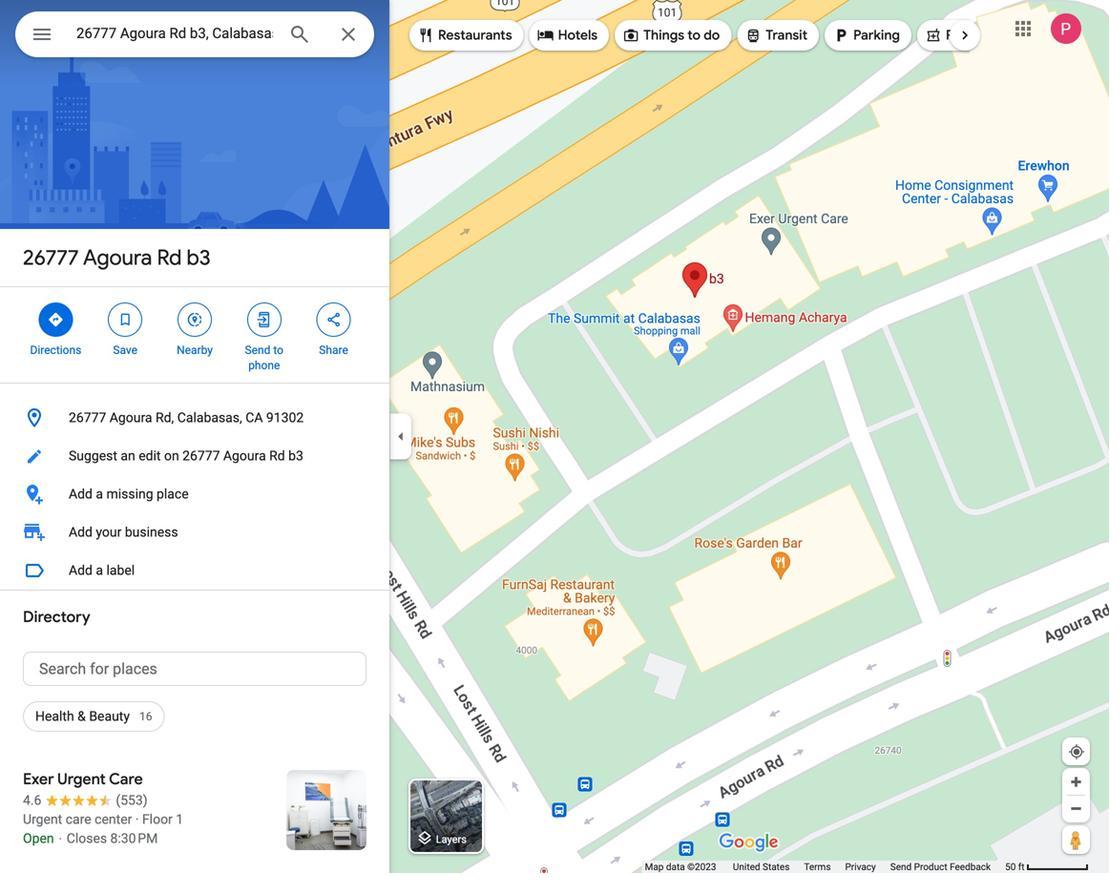 Task type: vqa. For each thing, say whether or not it's contained in the screenshot.
united states in the bottom of the page
yes



Task type: locate. For each thing, give the bounding box(es) containing it.
None field
[[76, 22, 273, 45]]

terms button
[[805, 861, 831, 874]]

available search options for this area region
[[395, 12, 1110, 58]]


[[745, 25, 762, 46]]

send
[[245, 344, 271, 357], [891, 862, 912, 873]]

urgent inside urgent care center · floor 1 open ⋅ closes 8:30 pm
[[23, 812, 62, 828]]

beauty
[[89, 709, 130, 725]]

data
[[666, 862, 685, 873]]

rd
[[157, 244, 182, 271], [269, 448, 285, 464]]

phone
[[249, 359, 280, 372]]

zoom in image
[[1070, 775, 1084, 790]]

footer containing map data ©2023
[[645, 861, 1006, 874]]

add a missing place button
[[0, 476, 390, 514]]

⋅
[[57, 831, 63, 847]]

directions
[[30, 344, 81, 357]]

none field inside 26777 agoura rd b3, calabasas, ca 91302 field
[[76, 22, 273, 45]]

26777 up ''
[[23, 244, 79, 271]]

2 add from the top
[[69, 525, 93, 541]]


[[186, 309, 203, 330]]

urgent care center · floor 1 open ⋅ closes 8:30 pm
[[23, 812, 183, 847]]

1 vertical spatial rd
[[269, 448, 285, 464]]

send inside button
[[891, 862, 912, 873]]

show street view coverage image
[[1063, 826, 1091, 855]]

1 horizontal spatial rd
[[269, 448, 285, 464]]

share
[[319, 344, 348, 357]]


[[623, 25, 640, 46]]

8:30 pm
[[110, 831, 158, 847]]

terms
[[805, 862, 831, 873]]

urgent up 4.6 stars 553 reviews image
[[57, 770, 106, 790]]

2 vertical spatial 26777
[[183, 448, 220, 464]]

next page image
[[957, 27, 974, 44]]

91302
[[266, 410, 304, 426]]

closes
[[67, 831, 107, 847]]

agoura for rd
[[83, 244, 152, 271]]

things
[[644, 27, 685, 44]]

your
[[96, 525, 122, 541]]

add a label button
[[0, 552, 390, 590]]

0 horizontal spatial b3
[[187, 244, 211, 271]]

agoura inside button
[[110, 410, 152, 426]]

send up phone
[[245, 344, 271, 357]]

rd down 91302
[[269, 448, 285, 464]]

agoura left rd,
[[110, 410, 152, 426]]

do
[[704, 27, 720, 44]]

rd,
[[156, 410, 174, 426]]

suggest an edit on 26777 agoura rd b3
[[69, 448, 304, 464]]

26777 Agoura Rd b3, Calabasas, CA 91302 field
[[15, 11, 374, 57]]

3 add from the top
[[69, 563, 93, 579]]

©2023
[[688, 862, 717, 873]]

2 a from the top
[[96, 563, 103, 579]]

footer inside google maps element
[[645, 861, 1006, 874]]

actions for 26777 agoura rd b3 region
[[0, 287, 390, 383]]

nearby
[[177, 344, 213, 357]]

save
[[113, 344, 138, 357]]

show your location image
[[1069, 744, 1086, 761]]

send left product
[[891, 862, 912, 873]]

0 vertical spatial agoura
[[83, 244, 152, 271]]

a left missing
[[96, 487, 103, 502]]

pharmacies
[[946, 27, 1019, 44]]

1 vertical spatial a
[[96, 563, 103, 579]]

urgent
[[57, 770, 106, 790], [23, 812, 62, 828]]

1 vertical spatial send
[[891, 862, 912, 873]]

26777 right on
[[183, 448, 220, 464]]

an
[[121, 448, 135, 464]]


[[417, 25, 435, 46]]

on
[[164, 448, 179, 464]]

care
[[109, 770, 143, 790]]

agoura down ca
[[223, 448, 266, 464]]

0 vertical spatial b3
[[187, 244, 211, 271]]

1 horizontal spatial send
[[891, 862, 912, 873]]

·
[[135, 812, 139, 828]]

26777 inside button
[[69, 410, 106, 426]]

0 vertical spatial send
[[245, 344, 271, 357]]

0 horizontal spatial send
[[245, 344, 271, 357]]

2 vertical spatial agoura
[[223, 448, 266, 464]]

0 horizontal spatial rd
[[157, 244, 182, 271]]

label
[[106, 563, 135, 579]]

floor
[[142, 812, 173, 828]]

send inside the send to phone
[[245, 344, 271, 357]]

health
[[35, 709, 74, 725]]

1 vertical spatial agoura
[[110, 410, 152, 426]]

send for send to phone
[[245, 344, 271, 357]]

26777
[[23, 244, 79, 271], [69, 410, 106, 426], [183, 448, 220, 464]]

0 vertical spatial rd
[[157, 244, 182, 271]]

directory
[[23, 608, 90, 627]]

(553)
[[116, 793, 148, 809]]

send for send product feedback
[[891, 862, 912, 873]]

edit
[[139, 448, 161, 464]]

restaurants
[[438, 27, 513, 44]]

hotels
[[558, 27, 598, 44]]

add a label
[[69, 563, 135, 579]]

None text field
[[23, 652, 367, 687]]

0 horizontal spatial to
[[274, 344, 284, 357]]

to inside  things to do
[[688, 27, 701, 44]]

add
[[69, 487, 93, 502], [69, 525, 93, 541], [69, 563, 93, 579]]

0 vertical spatial to
[[688, 27, 701, 44]]

1 horizontal spatial b3
[[289, 448, 304, 464]]

a left label
[[96, 563, 103, 579]]

agoura
[[83, 244, 152, 271], [110, 410, 152, 426], [223, 448, 266, 464]]

a
[[96, 487, 103, 502], [96, 563, 103, 579]]

to left do
[[688, 27, 701, 44]]

26777 agoura rd b3
[[23, 244, 211, 271]]

b3 inside 'button'
[[289, 448, 304, 464]]

b3 down 91302
[[289, 448, 304, 464]]

urgent up 'open'
[[23, 812, 62, 828]]

center
[[95, 812, 132, 828]]

1 vertical spatial add
[[69, 525, 93, 541]]

 pharmacies
[[925, 25, 1019, 46]]

a for label
[[96, 563, 103, 579]]

ca
[[246, 410, 263, 426]]

50
[[1006, 862, 1016, 873]]

add left "your"
[[69, 525, 93, 541]]

product
[[915, 862, 948, 873]]

add down the suggest
[[69, 487, 93, 502]]

b3 up 
[[187, 244, 211, 271]]

add your business link
[[0, 514, 390, 552]]

2 vertical spatial add
[[69, 563, 93, 579]]

26777 agoura rd b3 main content
[[0, 0, 390, 874]]

26777 agoura rd, calabasas, ca 91302
[[69, 410, 304, 426]]

0 vertical spatial add
[[69, 487, 93, 502]]

to
[[688, 27, 701, 44], [274, 344, 284, 357]]

1 vertical spatial b3
[[289, 448, 304, 464]]

to up phone
[[274, 344, 284, 357]]

0 vertical spatial urgent
[[57, 770, 106, 790]]

ft
[[1019, 862, 1025, 873]]

26777 up the suggest
[[69, 410, 106, 426]]

 button
[[15, 11, 69, 61]]

1 vertical spatial 26777
[[69, 410, 106, 426]]

1 add from the top
[[69, 487, 93, 502]]

0 vertical spatial a
[[96, 487, 103, 502]]

 parking
[[833, 25, 901, 46]]

footer
[[645, 861, 1006, 874]]

b3
[[187, 244, 211, 271], [289, 448, 304, 464]]

add your business
[[69, 525, 178, 541]]

add left label
[[69, 563, 93, 579]]

agoura up 
[[83, 244, 152, 271]]

1 a from the top
[[96, 487, 103, 502]]

1 horizontal spatial to
[[688, 27, 701, 44]]

map
[[645, 862, 664, 873]]

0 vertical spatial 26777
[[23, 244, 79, 271]]

business
[[125, 525, 178, 541]]

exer urgent care
[[23, 770, 143, 790]]

rd up actions for 26777 agoura rd b3 region
[[157, 244, 182, 271]]

1 vertical spatial to
[[274, 344, 284, 357]]

agoura inside 'button'
[[223, 448, 266, 464]]

1 vertical spatial urgent
[[23, 812, 62, 828]]



Task type: describe. For each thing, give the bounding box(es) containing it.
states
[[763, 862, 790, 873]]


[[537, 25, 555, 46]]


[[925, 25, 943, 46]]

place
[[157, 487, 189, 502]]

layers
[[436, 834, 467, 846]]

send product feedback
[[891, 862, 991, 873]]

missing
[[106, 487, 153, 502]]

suggest an edit on 26777 agoura rd b3 button
[[0, 437, 390, 476]]

health & beauty 16
[[35, 709, 152, 725]]

parking
[[854, 27, 901, 44]]

map data ©2023
[[645, 862, 719, 873]]


[[325, 309, 342, 330]]

 restaurants
[[417, 25, 513, 46]]

add for add a missing place
[[69, 487, 93, 502]]


[[31, 21, 53, 48]]

4.6 stars 553 reviews image
[[23, 792, 148, 811]]

open
[[23, 831, 54, 847]]


[[833, 25, 850, 46]]

care
[[66, 812, 91, 828]]

united states button
[[733, 861, 790, 874]]

to inside the send to phone
[[274, 344, 284, 357]]

1
[[176, 812, 183, 828]]

add a missing place
[[69, 487, 189, 502]]

none text field inside the "26777 agoura rd b3" main content
[[23, 652, 367, 687]]

google account: payton hansen  
(payton.hansen@adept.ai) image
[[1051, 13, 1082, 44]]


[[117, 309, 134, 330]]

suggest
[[69, 448, 117, 464]]

 transit
[[745, 25, 808, 46]]

united
[[733, 862, 761, 873]]

send to phone
[[245, 344, 284, 372]]

send product feedback button
[[891, 861, 991, 874]]

add for add a label
[[69, 563, 93, 579]]

&
[[78, 709, 86, 725]]

privacy button
[[846, 861, 877, 874]]

add for add your business
[[69, 525, 93, 541]]

50 ft
[[1006, 862, 1025, 873]]

zoom out image
[[1070, 802, 1084, 817]]

 search field
[[15, 11, 374, 61]]

 things to do
[[623, 25, 720, 46]]

26777 for 26777 agoura rd, calabasas, ca 91302
[[69, 410, 106, 426]]

google maps element
[[0, 0, 1110, 874]]

a for missing
[[96, 487, 103, 502]]


[[256, 309, 273, 330]]

collapse side panel image
[[391, 426, 412, 447]]

26777 for 26777 agoura rd b3
[[23, 244, 79, 271]]

4.6
[[23, 793, 41, 809]]

 hotels
[[537, 25, 598, 46]]

transit
[[766, 27, 808, 44]]

privacy
[[846, 862, 877, 873]]

exer
[[23, 770, 54, 790]]

50 ft button
[[1006, 862, 1090, 873]]


[[47, 309, 64, 330]]

calabasas,
[[177, 410, 242, 426]]

rd inside 'button'
[[269, 448, 285, 464]]

united states
[[733, 862, 790, 873]]

26777 agoura rd, calabasas, ca 91302 button
[[0, 399, 390, 437]]

feedback
[[950, 862, 991, 873]]

agoura for rd,
[[110, 410, 152, 426]]

26777 inside 'button'
[[183, 448, 220, 464]]

16
[[139, 711, 152, 724]]



